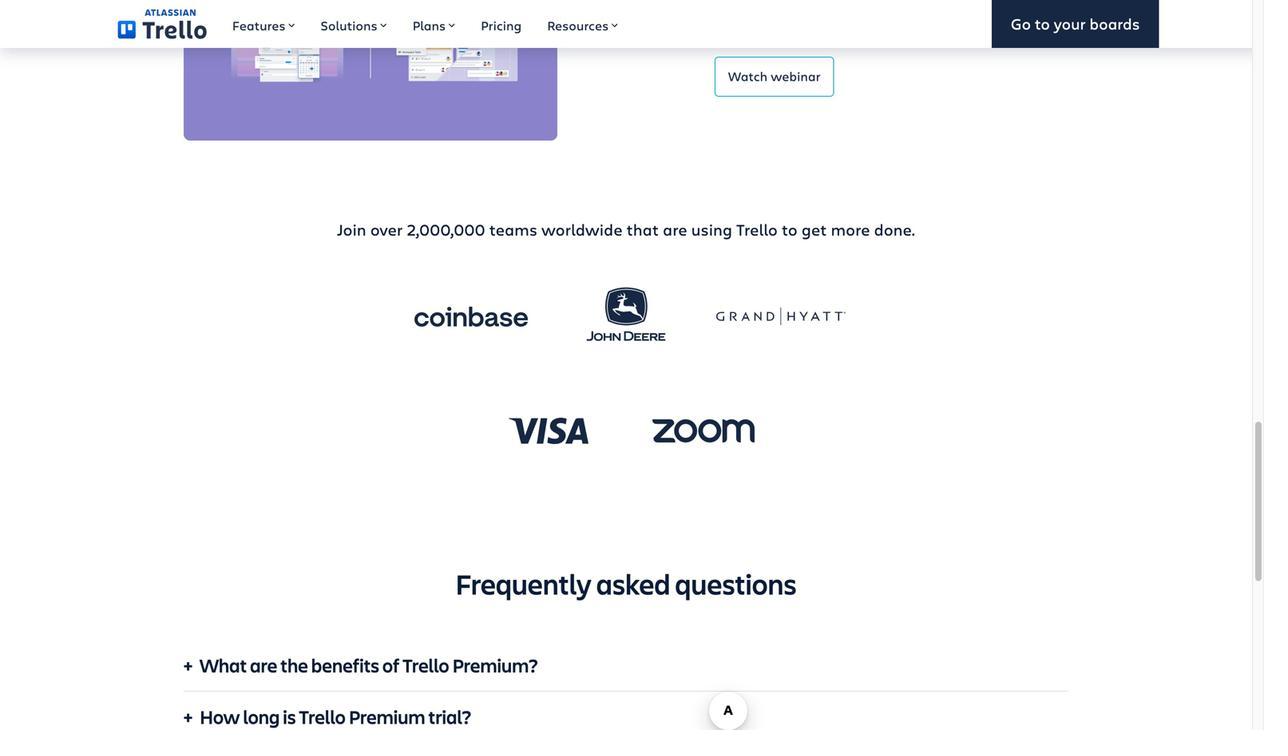 Task type: vqa. For each thing, say whether or not it's contained in the screenshot.
left are
yes



Task type: locate. For each thing, give the bounding box(es) containing it.
+
[[184, 653, 193, 678], [184, 704, 193, 729]]

video
[[850, 15, 891, 36]]

trello up trial?
[[403, 653, 449, 678]]

0 vertical spatial to
[[1035, 13, 1050, 34]]

webinar
[[771, 67, 821, 84]]

get
[[802, 219, 827, 240]]

resources
[[547, 17, 609, 34]]

+ what are the benefits of trello premium?
[[184, 653, 538, 678]]

1 vertical spatial are
[[250, 653, 277, 678]]

visa logo image
[[484, 399, 613, 463]]

1 vertical spatial of
[[382, 653, 400, 678]]

done.
[[874, 219, 915, 240]]

20-
[[767, 15, 792, 36]]

your
[[1054, 13, 1086, 34]]

boards
[[1090, 13, 1140, 34]]

2 + from the top
[[184, 704, 193, 729]]

watch
[[728, 67, 768, 84]]

1 horizontal spatial to
[[1035, 13, 1050, 34]]

join over 2,000,000 teams worldwide that are using trello to get more done.
[[337, 219, 915, 240]]

of
[[930, 15, 945, 36], [382, 653, 400, 678]]

+ for + what are the benefits of trello premium?
[[184, 653, 193, 678]]

are
[[663, 219, 687, 240], [250, 653, 277, 678]]

john deere logo image
[[562, 273, 691, 360]]

more
[[831, 219, 870, 240]]

trello right using
[[736, 219, 778, 240]]

1 vertical spatial +
[[184, 704, 193, 729]]

to
[[1035, 13, 1050, 34], [782, 219, 798, 240]]

go to your boards link
[[992, 0, 1159, 48]]

0 horizontal spatial to
[[782, 219, 798, 240]]

a
[[753, 15, 763, 36]]

is
[[283, 704, 296, 729]]

are left the on the bottom left of page
[[250, 653, 277, 678]]

frequently
[[456, 565, 592, 603]]

how
[[200, 704, 240, 729]]

+ how long is trello premium trial?
[[184, 704, 471, 729]]

trello
[[949, 15, 990, 36], [736, 219, 778, 240], [403, 653, 449, 678], [299, 704, 346, 729]]

resources button
[[535, 0, 631, 48]]

minute
[[792, 15, 846, 36]]

0 vertical spatial +
[[184, 653, 193, 678]]

zoom logo image
[[639, 399, 768, 463]]

premium
[[349, 704, 425, 729]]

take a 20-minute video tour of trello premium.
[[715, 15, 1065, 36]]

of right tour
[[930, 15, 945, 36]]

0 vertical spatial of
[[930, 15, 945, 36]]

to right go on the top right of page
[[1035, 13, 1050, 34]]

2,000,000
[[407, 219, 485, 240]]

1 + from the top
[[184, 653, 193, 678]]

to left "get"
[[782, 219, 798, 240]]

features button
[[220, 0, 308, 48]]

that
[[627, 219, 659, 240]]

premium?
[[452, 653, 538, 678]]

questions
[[675, 565, 797, 603]]

features
[[232, 17, 286, 34]]

trial?
[[429, 704, 471, 729]]

are right "that"
[[663, 219, 687, 240]]

1 horizontal spatial of
[[930, 15, 945, 36]]

of right benefits
[[382, 653, 400, 678]]

long
[[243, 704, 280, 729]]

using
[[691, 219, 732, 240]]

solutions
[[321, 17, 377, 34]]

benefits
[[311, 653, 379, 678]]

+ left what
[[184, 653, 193, 678]]

0 vertical spatial are
[[663, 219, 687, 240]]

+ left how
[[184, 704, 193, 729]]

over
[[370, 219, 403, 240]]

1 horizontal spatial are
[[663, 219, 687, 240]]



Task type: describe. For each thing, give the bounding box(es) containing it.
0 horizontal spatial are
[[250, 653, 277, 678]]

0 horizontal spatial of
[[382, 653, 400, 678]]

worldwide
[[542, 219, 623, 240]]

watch webinar
[[728, 67, 821, 84]]

plans button
[[400, 0, 468, 48]]

grand hyatt logo image
[[716, 285, 846, 349]]

to inside go to your boards link
[[1035, 13, 1050, 34]]

pricing link
[[468, 0, 535, 48]]

tour
[[895, 15, 926, 36]]

pricing
[[481, 17, 522, 34]]

trello left go on the top right of page
[[949, 15, 990, 36]]

the
[[281, 653, 308, 678]]

plans
[[413, 17, 446, 34]]

premium.
[[994, 15, 1065, 36]]

+ for + how long is trello premium trial?
[[184, 704, 193, 729]]

what
[[200, 653, 247, 678]]

image showing a screenshot from the trello premium webinar image
[[184, 0, 558, 141]]

watch webinar link
[[715, 57, 834, 97]]

1 vertical spatial to
[[782, 219, 798, 240]]

atlassian trello image
[[118, 9, 207, 39]]

teams
[[489, 219, 538, 240]]

coinbase logo image
[[407, 285, 536, 349]]

go
[[1011, 13, 1031, 34]]

asked
[[596, 565, 671, 603]]

take
[[715, 15, 749, 36]]

go to your boards
[[1011, 13, 1140, 34]]

trello right is
[[299, 704, 346, 729]]

solutions button
[[308, 0, 400, 48]]

frequently asked questions
[[456, 565, 797, 603]]

join
[[337, 219, 366, 240]]



